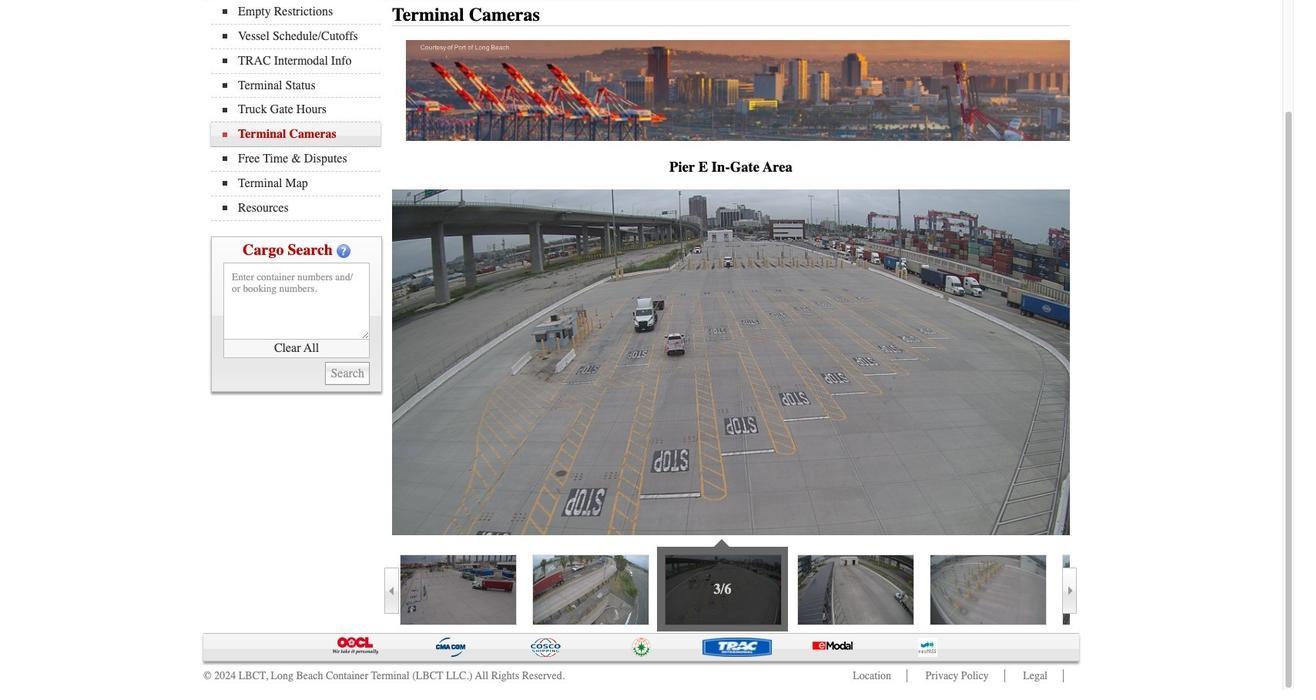 Task type: locate. For each thing, give the bounding box(es) containing it.
menu bar
[[211, 0, 388, 221]]

None submit
[[326, 362, 370, 385]]



Task type: vqa. For each thing, say whether or not it's contained in the screenshot.
"Directory" in the Customer Service Management Directory
no



Task type: describe. For each thing, give the bounding box(es) containing it.
Enter container numbers and/ or booking numbers.  text field
[[224, 263, 370, 340]]



